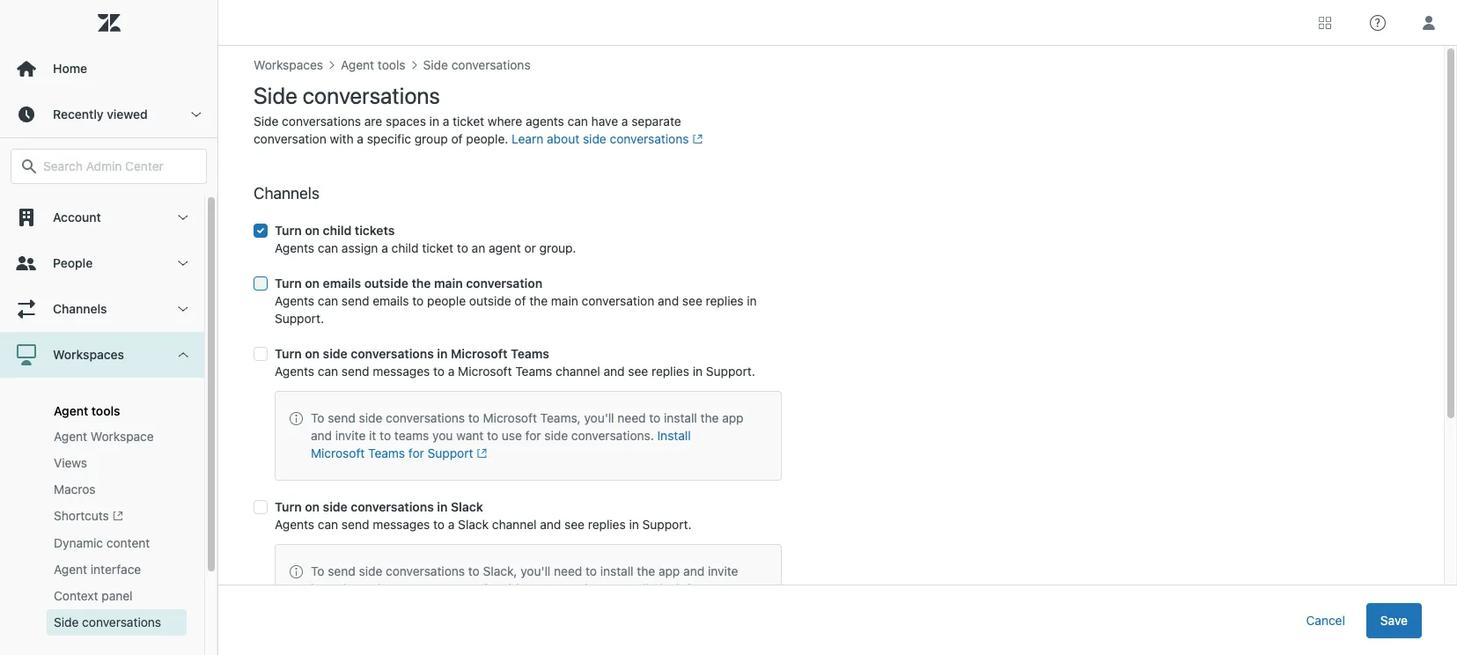 Task type: describe. For each thing, give the bounding box(es) containing it.
zendesk products image
[[1319, 16, 1331, 29]]

macros link
[[47, 476, 187, 503]]

help image
[[1370, 15, 1386, 30]]

shortcuts element
[[54, 507, 123, 526]]

account
[[53, 210, 101, 224]]

channels
[[53, 301, 107, 316]]

recently
[[53, 107, 104, 121]]

people button
[[0, 240, 204, 286]]

account button
[[0, 195, 204, 240]]

cancel button
[[1292, 603, 1359, 638]]

agent tools
[[54, 403, 120, 418]]

agent workspace link
[[47, 423, 187, 450]]

context panel
[[54, 588, 133, 603]]

side conversations element
[[54, 614, 161, 632]]

shortcuts link
[[47, 503, 187, 530]]

agent interface link
[[47, 557, 187, 583]]

agent for agent interface
[[54, 562, 87, 577]]

agent for agent workspace
[[54, 429, 87, 444]]

agent workspace
[[54, 429, 154, 444]]

workspaces button
[[0, 332, 204, 378]]

channels button
[[0, 286, 204, 332]]

tools
[[91, 403, 120, 418]]

cancel
[[1306, 612, 1345, 627]]

workspaces group
[[0, 378, 204, 650]]

recently viewed
[[53, 107, 148, 121]]

Search Admin Center field
[[43, 158, 195, 174]]

conversations
[[82, 615, 161, 630]]

workspaces
[[53, 347, 124, 362]]

views element
[[54, 454, 87, 472]]

side conversations link
[[47, 610, 187, 636]]

people
[[53, 255, 93, 270]]

user menu image
[[1417, 11, 1440, 34]]

tree item inside the primary element
[[0, 332, 204, 650]]



Task type: locate. For each thing, give the bounding box(es) containing it.
macros element
[[54, 481, 96, 498]]

side
[[54, 615, 79, 630]]

dynamic content
[[54, 536, 150, 551]]

context panel element
[[54, 587, 133, 605]]

dynamic
[[54, 536, 103, 551]]

primary element
[[0, 0, 218, 655]]

home button
[[0, 46, 217, 92]]

agent up views at the bottom left of page
[[54, 429, 87, 444]]

views
[[54, 455, 87, 470]]

home
[[53, 61, 87, 76]]

context
[[54, 588, 98, 603]]

tree inside the primary element
[[0, 195, 217, 655]]

tree
[[0, 195, 217, 655]]

agent up context
[[54, 562, 87, 577]]

views link
[[47, 450, 187, 476]]

context panel link
[[47, 583, 187, 610]]

None search field
[[2, 149, 216, 184]]

content
[[106, 536, 150, 551]]

agent left tools
[[54, 403, 88, 418]]

agent for agent tools
[[54, 403, 88, 418]]

tree item containing workspaces
[[0, 332, 204, 650]]

3 agent from the top
[[54, 562, 87, 577]]

none search field inside the primary element
[[2, 149, 216, 184]]

macros
[[54, 482, 96, 497]]

agent interface
[[54, 562, 141, 577]]

viewed
[[107, 107, 148, 121]]

2 vertical spatial agent
[[54, 562, 87, 577]]

interface
[[91, 562, 141, 577]]

0 vertical spatial agent
[[54, 403, 88, 418]]

side conversations
[[54, 615, 161, 630]]

shortcuts
[[54, 508, 109, 523]]

tree containing account
[[0, 195, 217, 655]]

1 vertical spatial agent
[[54, 429, 87, 444]]

recently viewed button
[[0, 92, 217, 137]]

agent tools element
[[54, 403, 120, 418]]

1 agent from the top
[[54, 403, 88, 418]]

2 agent from the top
[[54, 429, 87, 444]]

agent
[[54, 403, 88, 418], [54, 429, 87, 444], [54, 562, 87, 577]]

workspace
[[91, 429, 154, 444]]

dynamic content link
[[47, 530, 187, 557]]

save
[[1380, 612, 1408, 627]]

save button
[[1366, 603, 1422, 638]]

tree item
[[0, 332, 204, 650]]

agent interface element
[[54, 561, 141, 579]]

agent workspace element
[[54, 428, 154, 445]]

agent inside "element"
[[54, 562, 87, 577]]

dynamic content element
[[54, 535, 150, 552]]

panel
[[102, 588, 133, 603]]



Task type: vqa. For each thing, say whether or not it's contained in the screenshot.
'Agent' in AGENT WORKSPACE element
no



